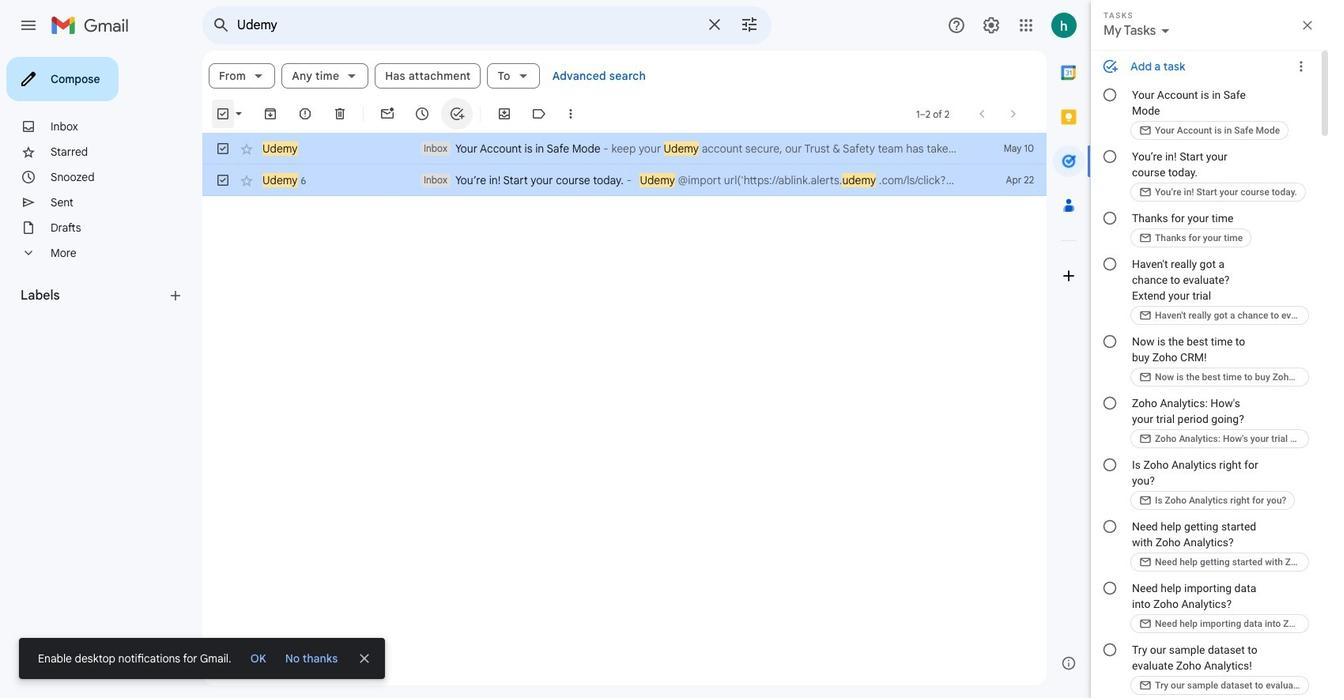 Task type: locate. For each thing, give the bounding box(es) containing it.
None checkbox
[[215, 106, 231, 122], [215, 141, 231, 157], [215, 172, 231, 188], [215, 106, 231, 122], [215, 141, 231, 157], [215, 172, 231, 188]]

gmail image
[[51, 9, 137, 41]]

support image
[[947, 16, 966, 35]]

labels image
[[531, 106, 547, 122]]

2 row from the top
[[202, 164, 1047, 196]]

settings image
[[982, 16, 1001, 35]]

1 row from the top
[[202, 133, 1047, 164]]

row
[[202, 133, 1047, 164], [202, 164, 1047, 196]]

more email options image
[[563, 106, 579, 122]]

navigation
[[0, 51, 202, 698]]

None search field
[[202, 6, 772, 44]]

heading
[[21, 288, 168, 304]]

tab list
[[1047, 51, 1091, 641]]

add to tasks image
[[449, 106, 465, 122]]

alert
[[19, 36, 1066, 679]]

main content
[[202, 51, 1047, 685]]



Task type: vqa. For each thing, say whether or not it's contained in the screenshot.
top by
no



Task type: describe. For each thing, give the bounding box(es) containing it.
move to inbox image
[[497, 106, 512, 122]]

advanced search options image
[[734, 9, 765, 40]]

Search mail text field
[[237, 17, 696, 33]]

clear search image
[[699, 9, 731, 40]]

delete image
[[332, 106, 348, 122]]

archive image
[[262, 106, 278, 122]]

search mail image
[[207, 11, 236, 40]]

report spam image
[[297, 106, 313, 122]]

main menu image
[[19, 16, 38, 35]]

snooze image
[[414, 106, 430, 122]]



